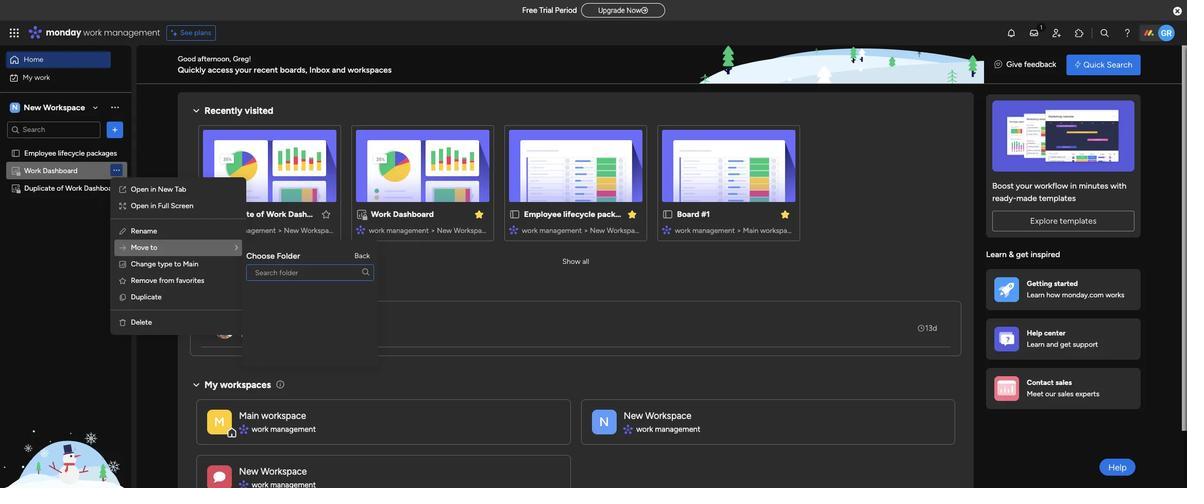 Task type: vqa. For each thing, say whether or not it's contained in the screenshot.
the Visualize at the bottom
no



Task type: describe. For each thing, give the bounding box(es) containing it.
good
[[178, 54, 196, 63]]

work management for m
[[252, 425, 316, 434]]

1 work management > new workspace from the left
[[216, 226, 337, 235]]

free
[[522, 6, 538, 15]]

new workspace button
[[196, 455, 571, 488]]

lifecycle inside quick search results list box
[[564, 209, 596, 219]]

close my workspaces image
[[190, 379, 203, 391]]

13d
[[926, 324, 938, 333]]

move
[[131, 243, 149, 252]]

experts
[[1076, 390, 1100, 399]]

1 vertical spatial lottie animation image
[[0, 384, 131, 488]]

inspired
[[1031, 250, 1061, 259]]

open in full screen image
[[119, 202, 127, 210]]

made
[[1017, 193, 1038, 203]]

plans
[[194, 28, 211, 37]]

home button
[[6, 52, 111, 68]]

1 vertical spatial lottie animation element
[[0, 384, 131, 488]]

your inside boost your workflow in minutes with ready-made templates
[[1016, 181, 1033, 191]]

main for >
[[743, 226, 759, 235]]

public board image for board #1
[[662, 209, 674, 220]]

#1
[[702, 209, 710, 219]]

explore
[[1031, 216, 1058, 226]]

of for private dashboard image to the right
[[256, 209, 264, 219]]

0 horizontal spatial employee
[[24, 149, 56, 157]]

support
[[1073, 340, 1099, 349]]

select product image
[[9, 28, 20, 38]]

work inside button
[[34, 73, 50, 82]]

work left open in new tab image
[[65, 184, 82, 193]]

Search in workspace field
[[22, 124, 86, 136]]

trial
[[540, 6, 553, 15]]

dapulse close image
[[1174, 6, 1183, 16]]

getting
[[1027, 279, 1053, 288]]

center
[[1045, 329, 1066, 338]]

workflow
[[1035, 181, 1069, 191]]

monday
[[46, 27, 81, 39]]

get inside help center learn and get support
[[1061, 340, 1072, 349]]

in inside boost your workflow in minutes with ready-made templates
[[1071, 181, 1077, 191]]

our
[[1046, 390, 1057, 399]]

1 > from the left
[[278, 226, 282, 235]]

back button
[[351, 248, 374, 264]]

move to image
[[119, 244, 127, 252]]

contact sales meet our sales experts
[[1027, 378, 1100, 399]]

0 vertical spatial private dashboard image
[[11, 166, 21, 176]]

employee lifecycle packages for public board image
[[524, 209, 633, 219]]

work dashboard inside quick search results list box
[[371, 209, 434, 219]]

ready-
[[993, 193, 1017, 203]]

learn for help
[[1027, 340, 1045, 349]]

roy mann
[[241, 317, 276, 327]]

recently
[[205, 105, 243, 117]]

Search folder search field
[[246, 264, 374, 281]]

1 vertical spatial sales
[[1058, 390, 1074, 399]]

update
[[205, 283, 236, 294]]

search everything image
[[1100, 28, 1110, 38]]

roy
[[241, 317, 255, 327]]

getting started element
[[987, 269, 1141, 310]]

minutes
[[1079, 181, 1109, 191]]

screen
[[171, 202, 194, 210]]

mann
[[257, 317, 276, 327]]

help center learn and get support
[[1027, 329, 1099, 349]]

home
[[24, 55, 43, 64]]

search
[[1107, 60, 1133, 69]]

> for board
[[737, 226, 742, 235]]

my for my work
[[23, 73, 33, 82]]

work management > new workspace for employee lifecycle packages
[[522, 226, 643, 235]]

0 vertical spatial lottie animation image
[[695, 45, 985, 85]]

n for workspace image containing n
[[12, 103, 18, 112]]

> for employee
[[584, 226, 589, 235]]

afternoon,
[[198, 54, 231, 63]]

remove from favorites image for board #1
[[780, 209, 791, 219]]

my workspaces
[[205, 379, 271, 391]]

show all button
[[559, 254, 594, 270]]

close recently visited image
[[190, 105, 203, 117]]

options image
[[110, 124, 120, 135]]

feedback
[[1025, 60, 1057, 69]]

free trial period
[[522, 6, 577, 15]]

access
[[208, 65, 233, 74]]

work management > main workspace
[[675, 226, 796, 235]]

remove from favorites
[[131, 276, 204, 285]]

roy mann image
[[214, 318, 235, 339]]

with
[[1111, 181, 1127, 191]]

notifications image
[[1007, 28, 1017, 38]]

delete image
[[119, 319, 127, 327]]

of for private dashboard icon corresponding to duplicate of work dashboard
[[57, 184, 64, 193]]

1 vertical spatial workspaces
[[220, 379, 271, 391]]

recent
[[254, 65, 278, 74]]

duplicate of work dashboard for private dashboard image to the right
[[218, 209, 329, 219]]

choose
[[246, 251, 275, 261]]

1 horizontal spatial to
[[174, 260, 181, 269]]

recently visited
[[205, 105, 273, 117]]

all
[[583, 257, 590, 266]]

workspace inside quick search results list box
[[761, 226, 796, 235]]

workspace image inside button
[[207, 465, 232, 488]]

upgrade now link
[[582, 3, 665, 17]]

0 vertical spatial lottie animation element
[[695, 45, 985, 85]]

workspace image containing m
[[207, 410, 232, 434]]

meet
[[1027, 390, 1044, 399]]

0 horizontal spatial workspace
[[261, 410, 306, 422]]

new inside button
[[239, 466, 259, 477]]

n for workspace icon containing n
[[600, 414, 609, 429]]

work up back button
[[371, 209, 391, 219]]

open in full screen
[[131, 202, 194, 210]]

now
[[627, 6, 642, 14]]

0 vertical spatial get
[[1017, 250, 1029, 259]]

and inside good afternoon, greg! quickly access your recent boards, inbox and workspaces
[[332, 65, 346, 74]]

move to
[[131, 243, 157, 252]]

duplicate image
[[119, 293, 127, 302]]

open for open in new tab
[[131, 185, 149, 194]]

open in new tab
[[131, 185, 186, 194]]

duplicate for private dashboard icon corresponding to duplicate of work dashboard
[[24, 184, 55, 193]]

delete
[[131, 318, 152, 327]]

workspace options image
[[110, 102, 120, 113]]

see plans button
[[166, 25, 216, 41]]

new workspace inside workspace selection element
[[24, 102, 85, 112]]

give feedback
[[1007, 60, 1057, 69]]

apps image
[[1075, 28, 1085, 38]]

help image
[[1123, 28, 1133, 38]]

change type to main
[[131, 260, 199, 269]]

in for screen
[[151, 202, 156, 210]]

new workspace for workspace icon in button
[[239, 466, 307, 477]]

started
[[1055, 279, 1079, 288]]

1 horizontal spatial main
[[239, 410, 259, 422]]

0 vertical spatial sales
[[1056, 378, 1073, 387]]

remove from favorites image for work dashboard
[[474, 209, 485, 219]]

templates inside button
[[1060, 216, 1097, 226]]

getting started learn how monday.com works
[[1027, 279, 1125, 300]]

open in new tab image
[[119, 186, 127, 194]]

board
[[677, 209, 700, 219]]

tab
[[175, 185, 186, 194]]

from
[[159, 276, 174, 285]]

back
[[355, 252, 370, 260]]

good afternoon, greg! quickly access your recent boards, inbox and workspaces
[[178, 54, 392, 74]]

visited
[[245, 105, 273, 117]]

v2 user feedback image
[[995, 59, 1003, 70]]

update feed (inbox)
[[205, 283, 291, 294]]

0 horizontal spatial lifecycle
[[58, 149, 85, 157]]

add to favorites image
[[321, 209, 331, 219]]

private dashboard image for work dashboard
[[356, 209, 368, 220]]

upgrade
[[599, 6, 625, 14]]

workspace image inside icon
[[214, 468, 226, 487]]

inbox
[[310, 65, 330, 74]]

private dashboard image for duplicate of work dashboard
[[11, 183, 21, 193]]

feed
[[238, 283, 258, 294]]

work up choose folder
[[266, 209, 286, 219]]

change type to main image
[[119, 260, 127, 269]]

remove
[[131, 276, 157, 285]]

search image
[[362, 269, 370, 276]]



Task type: locate. For each thing, give the bounding box(es) containing it.
0 vertical spatial templates
[[1040, 193, 1077, 203]]

sales up "our"
[[1056, 378, 1073, 387]]

contact sales element
[[987, 368, 1141, 409]]

new workspace for workspace icon containing n
[[624, 410, 692, 422]]

your inside good afternoon, greg! quickly access your recent boards, inbox and workspaces
[[235, 65, 252, 74]]

my inside button
[[23, 73, 33, 82]]

1 horizontal spatial work management > new workspace
[[369, 226, 490, 235]]

1 vertical spatial n
[[600, 414, 609, 429]]

learn inside help center learn and get support
[[1027, 340, 1045, 349]]

list box
[[0, 142, 131, 336]]

1
[[299, 284, 302, 293]]

packages
[[87, 149, 117, 157], [598, 209, 633, 219]]

(inbox)
[[260, 283, 291, 294]]

boards,
[[280, 65, 308, 74]]

show all
[[563, 257, 590, 266]]

main for to
[[183, 260, 199, 269]]

0 vertical spatial to
[[151, 243, 157, 252]]

1 vertical spatial my
[[205, 379, 218, 391]]

in for tab
[[151, 185, 156, 194]]

of inside quick search results list box
[[256, 209, 264, 219]]

remove from favorites image
[[474, 209, 485, 219], [780, 209, 791, 219]]

folder
[[277, 251, 300, 261]]

workspace image containing n
[[10, 102, 20, 113]]

work dashboard
[[24, 166, 78, 175], [371, 209, 434, 219]]

1 horizontal spatial private dashboard image
[[356, 209, 368, 220]]

&
[[1009, 250, 1015, 259]]

full
[[158, 202, 169, 210]]

favorites
[[176, 276, 204, 285]]

templates inside boost your workflow in minutes with ready-made templates
[[1040, 193, 1077, 203]]

workspace selection element
[[10, 101, 87, 114]]

help for help
[[1109, 462, 1127, 472]]

quick search
[[1084, 60, 1133, 69]]

employee down search in workspace field
[[24, 149, 56, 157]]

2 horizontal spatial new workspace
[[624, 410, 692, 422]]

my right close my workspaces icon
[[205, 379, 218, 391]]

1 horizontal spatial workspace image
[[592, 410, 617, 434]]

to
[[151, 243, 157, 252], [174, 260, 181, 269]]

1 vertical spatial duplicate
[[218, 209, 254, 219]]

employee
[[24, 149, 56, 157], [524, 209, 562, 219]]

sales right "our"
[[1058, 390, 1074, 399]]

work management > new workspace
[[216, 226, 337, 235], [369, 226, 490, 235], [522, 226, 643, 235]]

my work
[[23, 73, 50, 82]]

main
[[743, 226, 759, 235], [183, 260, 199, 269], [239, 410, 259, 422]]

1 vertical spatial help
[[1109, 462, 1127, 472]]

upgrade now
[[599, 6, 642, 14]]

work
[[24, 166, 41, 175], [65, 184, 82, 193], [266, 209, 286, 219], [371, 209, 391, 219]]

in up open in full screen
[[151, 185, 156, 194]]

learn down center
[[1027, 340, 1045, 349]]

workspace
[[761, 226, 796, 235], [261, 410, 306, 422]]

0 vertical spatial private dashboard image
[[11, 183, 21, 193]]

0 horizontal spatial new workspace
[[24, 102, 85, 112]]

0 horizontal spatial private dashboard image
[[11, 183, 21, 193]]

work down search in workspace field
[[24, 166, 41, 175]]

0 vertical spatial my
[[23, 73, 33, 82]]

management
[[104, 27, 160, 39], [233, 226, 276, 235], [387, 226, 429, 235], [540, 226, 582, 235], [693, 226, 735, 235], [270, 425, 316, 434], [655, 425, 701, 434]]

1 vertical spatial duplicate of work dashboard
[[218, 209, 329, 219]]

1 horizontal spatial lifecycle
[[564, 209, 596, 219]]

new
[[24, 102, 41, 112], [158, 185, 173, 194], [284, 226, 299, 235], [437, 226, 452, 235], [590, 226, 605, 235], [624, 410, 643, 422], [239, 466, 259, 477]]

duplicate of work dashboard for private dashboard icon corresponding to duplicate of work dashboard
[[24, 184, 119, 193]]

workspaces right 'inbox'
[[348, 65, 392, 74]]

1 vertical spatial your
[[1016, 181, 1033, 191]]

learn left &
[[987, 250, 1007, 259]]

0 vertical spatial n
[[12, 103, 18, 112]]

1 vertical spatial private dashboard image
[[356, 209, 368, 220]]

employee lifecycle packages up show all
[[524, 209, 633, 219]]

to right move
[[151, 243, 157, 252]]

1 horizontal spatial and
[[1047, 340, 1059, 349]]

1 vertical spatial get
[[1061, 340, 1072, 349]]

boost your workflow in minutes with ready-made templates
[[993, 181, 1127, 203]]

1 vertical spatial work dashboard
[[371, 209, 434, 219]]

0 horizontal spatial main
[[183, 260, 199, 269]]

work management
[[252, 425, 316, 434], [637, 425, 701, 434]]

change
[[131, 260, 156, 269]]

private dashboard image
[[11, 183, 21, 193], [356, 209, 368, 220]]

get right &
[[1017, 250, 1029, 259]]

0 vertical spatial employee
[[24, 149, 56, 157]]

help center element
[[987, 318, 1141, 360]]

1 vertical spatial of
[[256, 209, 264, 219]]

lottie animation element
[[695, 45, 985, 85], [0, 384, 131, 488]]

learn
[[987, 250, 1007, 259], [1027, 291, 1045, 300], [1027, 340, 1045, 349]]

2 horizontal spatial duplicate
[[218, 209, 254, 219]]

0 horizontal spatial lottie animation element
[[0, 384, 131, 488]]

workspaces up the "main workspace" on the bottom of page
[[220, 379, 271, 391]]

1 vertical spatial new workspace
[[624, 410, 692, 422]]

type
[[158, 260, 173, 269]]

0 vertical spatial open
[[131, 185, 149, 194]]

dapulse rightstroke image
[[642, 7, 648, 14]]

1 horizontal spatial your
[[1016, 181, 1033, 191]]

work management > new workspace for work dashboard
[[369, 226, 490, 235]]

2 vertical spatial duplicate
[[131, 293, 162, 302]]

1 horizontal spatial new workspace
[[239, 466, 307, 477]]

remove from favorites image
[[627, 209, 638, 219], [119, 277, 127, 285]]

employee lifecycle packages inside list box
[[24, 149, 117, 157]]

of
[[57, 184, 64, 193], [256, 209, 264, 219]]

workspaces
[[348, 65, 392, 74], [220, 379, 271, 391]]

templates down workflow
[[1040, 193, 1077, 203]]

> for work
[[431, 226, 435, 235]]

invite members image
[[1052, 28, 1062, 38]]

3 > from the left
[[584, 226, 589, 235]]

1 horizontal spatial of
[[256, 209, 264, 219]]

duplicate of work dashboard inside quick search results list box
[[218, 209, 329, 219]]

0 vertical spatial and
[[332, 65, 346, 74]]

1 vertical spatial employee
[[524, 209, 562, 219]]

quickly
[[178, 65, 206, 74]]

0 horizontal spatial public board image
[[11, 148, 21, 158]]

main inside quick search results list box
[[743, 226, 759, 235]]

your down the greg!
[[235, 65, 252, 74]]

learn down getting
[[1027, 291, 1045, 300]]

1 horizontal spatial n
[[600, 414, 609, 429]]

workspace image containing n
[[592, 410, 617, 434]]

workspace inside button
[[261, 466, 307, 477]]

1 vertical spatial lifecycle
[[564, 209, 596, 219]]

option
[[0, 144, 131, 146]]

n inside workspace icon
[[600, 414, 609, 429]]

learn inside "getting started learn how monday.com works"
[[1027, 291, 1045, 300]]

my down home
[[23, 73, 33, 82]]

open
[[131, 185, 149, 194], [131, 202, 149, 210]]

1 vertical spatial to
[[174, 260, 181, 269]]

1 horizontal spatial employee
[[524, 209, 562, 219]]

quick search button
[[1067, 54, 1141, 75]]

employee lifecycle packages inside quick search results list box
[[524, 209, 633, 219]]

1 vertical spatial remove from favorites image
[[119, 277, 127, 285]]

1 remove from favorites image from the left
[[474, 209, 485, 219]]

1 vertical spatial learn
[[1027, 291, 1045, 300]]

0 vertical spatial learn
[[987, 250, 1007, 259]]

works
[[1106, 291, 1125, 300]]

2 vertical spatial workspace image
[[214, 468, 226, 487]]

and inside help center learn and get support
[[1047, 340, 1059, 349]]

my
[[23, 73, 33, 82], [205, 379, 218, 391]]

0 vertical spatial of
[[57, 184, 64, 193]]

0 vertical spatial main
[[743, 226, 759, 235]]

1 vertical spatial main
[[183, 260, 199, 269]]

3 work management > new workspace from the left
[[522, 226, 643, 235]]

period
[[555, 6, 577, 15]]

my work button
[[6, 69, 111, 86]]

private dashboard image
[[11, 166, 21, 176], [203, 209, 214, 220]]

employee right public board image
[[524, 209, 562, 219]]

and
[[332, 65, 346, 74], [1047, 340, 1059, 349]]

1 image
[[1037, 21, 1047, 33]]

see
[[180, 28, 193, 37]]

list arrow image
[[235, 244, 238, 252]]

0 horizontal spatial of
[[57, 184, 64, 193]]

0 horizontal spatial employee lifecycle packages
[[24, 149, 117, 157]]

2 work management > new workspace from the left
[[369, 226, 490, 235]]

1 horizontal spatial get
[[1061, 340, 1072, 349]]

choose folder
[[246, 251, 300, 261]]

1 horizontal spatial remove from favorites image
[[780, 209, 791, 219]]

give
[[1007, 60, 1023, 69]]

0 vertical spatial duplicate
[[24, 184, 55, 193]]

greg robinson image
[[1159, 25, 1175, 41]]

and right 'inbox'
[[332, 65, 346, 74]]

n inside workspace image
[[12, 103, 18, 112]]

show
[[563, 257, 581, 266]]

get down center
[[1061, 340, 1072, 349]]

boost
[[993, 181, 1014, 191]]

workspace image
[[10, 102, 20, 113], [207, 410, 232, 434], [214, 468, 226, 487]]

open right open in new tab image
[[131, 185, 149, 194]]

1 horizontal spatial work dashboard
[[371, 209, 434, 219]]

1 horizontal spatial work management
[[637, 425, 701, 434]]

0 vertical spatial remove from favorites image
[[627, 209, 638, 219]]

packages inside quick search results list box
[[598, 209, 633, 219]]

duplicate inside list box
[[24, 184, 55, 193]]

templates image image
[[996, 101, 1132, 172]]

to right type
[[174, 260, 181, 269]]

get
[[1017, 250, 1029, 259], [1061, 340, 1072, 349]]

your
[[235, 65, 252, 74], [1016, 181, 1033, 191]]

choose folder heading
[[246, 250, 346, 262]]

duplicate of work dashboard
[[24, 184, 119, 193], [218, 209, 329, 219]]

1 horizontal spatial packages
[[598, 209, 633, 219]]

new inside workspace selection element
[[24, 102, 41, 112]]

new workspace inside button
[[239, 466, 307, 477]]

1 work management from the left
[[252, 425, 316, 434]]

lifecycle up show all
[[564, 209, 596, 219]]

duplicate for private dashboard image to the right
[[218, 209, 254, 219]]

1 vertical spatial open
[[131, 202, 149, 210]]

0 horizontal spatial work dashboard
[[24, 166, 78, 175]]

monday work management
[[46, 27, 160, 39]]

v2 bolt switch image
[[1075, 59, 1081, 70]]

1 open from the top
[[131, 185, 149, 194]]

1 horizontal spatial duplicate
[[131, 293, 162, 302]]

and down center
[[1047, 340, 1059, 349]]

0 horizontal spatial lottie animation image
[[0, 384, 131, 488]]

duplicate inside quick search results list box
[[218, 209, 254, 219]]

1 horizontal spatial workspace
[[761, 226, 796, 235]]

close update feed (inbox) image
[[190, 283, 203, 295]]

1 vertical spatial private dashboard image
[[203, 209, 214, 220]]

your up made
[[1016, 181, 1033, 191]]

None search field
[[246, 264, 374, 281]]

new workspace
[[24, 102, 85, 112], [624, 410, 692, 422], [239, 466, 307, 477]]

help inside help center learn and get support
[[1027, 329, 1043, 338]]

0 horizontal spatial and
[[332, 65, 346, 74]]

help for help center learn and get support
[[1027, 329, 1043, 338]]

2 horizontal spatial work management > new workspace
[[522, 226, 643, 235]]

1 vertical spatial employee lifecycle packages
[[524, 209, 633, 219]]

0 horizontal spatial help
[[1027, 329, 1043, 338]]

1 horizontal spatial public board image
[[662, 209, 674, 220]]

1 horizontal spatial private dashboard image
[[203, 209, 214, 220]]

public board image for employee lifecycle packages
[[11, 148, 21, 158]]

public board image
[[509, 209, 521, 220]]

main workspace
[[239, 410, 306, 422]]

0 vertical spatial your
[[235, 65, 252, 74]]

1 horizontal spatial lottie animation element
[[695, 45, 985, 85]]

in
[[1071, 181, 1077, 191], [151, 185, 156, 194], [151, 202, 156, 210]]

0 horizontal spatial duplicate of work dashboard
[[24, 184, 119, 193]]

list box containing employee lifecycle packages
[[0, 142, 131, 336]]

2 work management from the left
[[637, 425, 701, 434]]

0 horizontal spatial n
[[12, 103, 18, 112]]

work
[[83, 27, 102, 39], [34, 73, 50, 82], [216, 226, 232, 235], [369, 226, 385, 235], [522, 226, 538, 235], [675, 226, 691, 235], [252, 425, 269, 434], [637, 425, 653, 434]]

0 horizontal spatial work management
[[252, 425, 316, 434]]

0 vertical spatial packages
[[87, 149, 117, 157]]

n
[[12, 103, 18, 112], [600, 414, 609, 429]]

quick search results list box
[[190, 117, 962, 254]]

employee lifecycle packages for public board icon corresponding to employee lifecycle packages
[[24, 149, 117, 157]]

0 horizontal spatial your
[[235, 65, 252, 74]]

employee lifecycle packages down search in workspace field
[[24, 149, 117, 157]]

0 vertical spatial work dashboard
[[24, 166, 78, 175]]

2 > from the left
[[431, 226, 435, 235]]

help inside button
[[1109, 462, 1127, 472]]

1 vertical spatial workspace image
[[207, 410, 232, 434]]

open right the open in full screen image
[[131, 202, 149, 210]]

contact
[[1027, 378, 1054, 387]]

0 horizontal spatial work management > new workspace
[[216, 226, 337, 235]]

explore templates button
[[993, 211, 1135, 231]]

explore templates
[[1031, 216, 1097, 226]]

1 vertical spatial workspace image
[[207, 465, 232, 488]]

greg!
[[233, 54, 251, 63]]

lottie animation image
[[695, 45, 985, 85], [0, 384, 131, 488]]

workspace image
[[592, 410, 617, 434], [207, 465, 232, 488]]

public board image
[[11, 148, 21, 158], [662, 209, 674, 220]]

2 open from the top
[[131, 202, 149, 210]]

quick
[[1084, 60, 1105, 69]]

0 vertical spatial lifecycle
[[58, 149, 85, 157]]

0 horizontal spatial to
[[151, 243, 157, 252]]

templates right explore
[[1060, 216, 1097, 226]]

1 horizontal spatial employee lifecycle packages
[[524, 209, 633, 219]]

help button
[[1100, 459, 1136, 476]]

help
[[1027, 329, 1043, 338], [1109, 462, 1127, 472]]

workspaces inside good afternoon, greg! quickly access your recent boards, inbox and workspaces
[[348, 65, 392, 74]]

0 horizontal spatial packages
[[87, 149, 117, 157]]

rename image
[[119, 227, 127, 236]]

1 vertical spatial packages
[[598, 209, 633, 219]]

board #1
[[677, 209, 710, 219]]

m
[[214, 414, 225, 429]]

monday.com
[[1063, 291, 1104, 300]]

work management for n
[[637, 425, 701, 434]]

lifecycle down search in workspace field
[[58, 149, 85, 157]]

workspace
[[43, 102, 85, 112], [301, 226, 337, 235], [454, 226, 490, 235], [607, 226, 643, 235], [646, 410, 692, 422], [261, 466, 307, 477]]

see plans
[[180, 28, 211, 37]]

in left minutes
[[1071, 181, 1077, 191]]

0 vertical spatial help
[[1027, 329, 1043, 338]]

1 horizontal spatial remove from favorites image
[[627, 209, 638, 219]]

0 horizontal spatial my
[[23, 73, 33, 82]]

in left full
[[151, 202, 156, 210]]

how
[[1047, 291, 1061, 300]]

0 vertical spatial duplicate of work dashboard
[[24, 184, 119, 193]]

learn for getting
[[1027, 291, 1045, 300]]

my for my workspaces
[[205, 379, 218, 391]]

inbox image
[[1029, 28, 1040, 38]]

rename
[[131, 227, 157, 236]]

4 > from the left
[[737, 226, 742, 235]]

open for open in full screen
[[131, 202, 149, 210]]

2 remove from favorites image from the left
[[780, 209, 791, 219]]

2 horizontal spatial main
[[743, 226, 759, 235]]

0 vertical spatial workspace
[[761, 226, 796, 235]]

employee inside quick search results list box
[[524, 209, 562, 219]]

1 vertical spatial and
[[1047, 340, 1059, 349]]

1 horizontal spatial lottie animation image
[[695, 45, 985, 85]]

0 horizontal spatial remove from favorites image
[[119, 277, 127, 285]]



